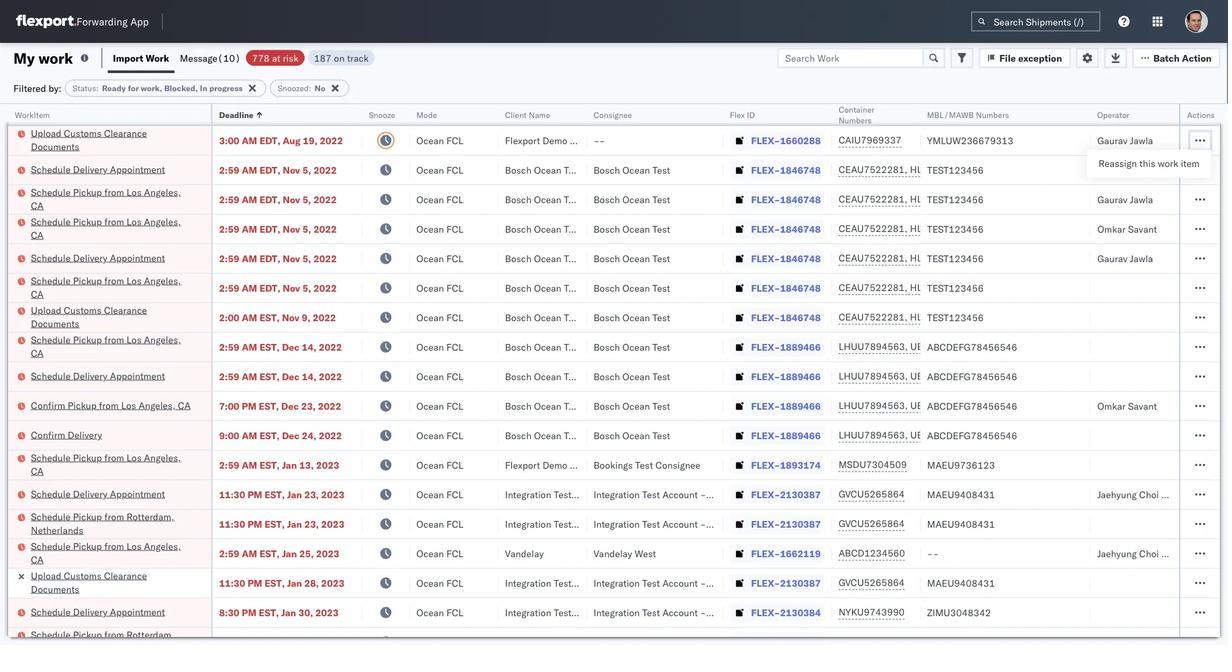 Task type: vqa. For each thing, say whether or not it's contained in the screenshot.
EDT, for 6th Schedule Pickup from Los Angeles, CA link from the bottom of the page
yes



Task type: locate. For each thing, give the bounding box(es) containing it.
2 customs from the top
[[64, 304, 102, 316]]

1 2130387 from the top
[[780, 489, 821, 501]]

schedule pickup from rotterdam, netherlands
[[31, 511, 174, 536], [31, 629, 174, 646]]

2 2:59 from the top
[[219, 194, 240, 205]]

from for fifth schedule pickup from los angeles, ca button from the bottom
[[104, 216, 124, 228]]

2 vertical spatial upload customs clearance documents
[[31, 570, 147, 596]]

1 edt, from the top
[[260, 135, 280, 146]]

187
[[314, 52, 332, 64]]

0 vertical spatial upload
[[31, 127, 61, 139]]

upload customs clearance documents button for 3:00 am edt, aug 19, 2022
[[31, 127, 194, 155]]

bosch
[[505, 164, 532, 176], [594, 164, 620, 176], [505, 194, 532, 205], [594, 194, 620, 205], [505, 223, 532, 235], [594, 223, 620, 235], [505, 253, 532, 265], [594, 253, 620, 265], [505, 282, 532, 294], [594, 282, 620, 294], [505, 312, 532, 324], [594, 312, 620, 324], [505, 341, 532, 353], [594, 341, 620, 353], [505, 371, 532, 383], [594, 371, 620, 383], [505, 400, 532, 412], [594, 400, 620, 412], [505, 430, 532, 442], [594, 430, 620, 442]]

schedule pickup from rotterdam, netherlands link for 1st schedule pickup from rotterdam, netherlands "button" from the bottom of the page
[[31, 629, 194, 646]]

batch action button
[[1133, 48, 1221, 68]]

: left no at the left top
[[309, 83, 311, 93]]

est,
[[260, 312, 280, 324], [260, 341, 280, 353], [260, 371, 280, 383], [259, 400, 279, 412], [260, 430, 280, 442], [260, 460, 280, 471], [265, 489, 285, 501], [265, 519, 285, 530], [260, 548, 280, 560], [265, 578, 285, 589], [259, 607, 279, 619]]

numbers inside container numbers
[[839, 115, 872, 125]]

6 resize handle column header from the left
[[707, 104, 723, 646]]

fcl for schedule pickup from los angeles, ca link corresponding to fifth schedule pickup from los angeles, ca button
[[447, 460, 464, 471]]

from for first schedule pickup from los angeles, ca button from the top of the page
[[104, 186, 124, 198]]

1 uetu5238478 from the top
[[911, 341, 976, 353]]

risk
[[283, 52, 299, 64]]

4 am from the top
[[242, 223, 257, 235]]

flex-1846748
[[751, 164, 821, 176], [751, 194, 821, 205], [751, 223, 821, 235], [751, 253, 821, 265], [751, 282, 821, 294], [751, 312, 821, 324]]

2130387 up '1662119' at the bottom
[[780, 519, 821, 530]]

1 vertical spatial flexport demo consignee
[[505, 460, 615, 471]]

0 horizontal spatial :
[[96, 83, 99, 93]]

2 ceau7522281, from the top
[[839, 193, 908, 205]]

2 flex-2130387 from the top
[[751, 519, 821, 530]]

1 vertical spatial --
[[928, 548, 939, 560]]

14,
[[302, 341, 317, 353], [302, 371, 317, 383]]

rotterdam,
[[127, 511, 174, 523], [127, 629, 174, 641]]

schedule pickup from los angeles, ca link for 4th schedule pickup from los angeles, ca button
[[31, 333, 194, 360]]

1 upload customs clearance documents from the top
[[31, 127, 147, 152]]

1 vertical spatial customs
[[64, 304, 102, 316]]

4 flex-1846748 from the top
[[751, 253, 821, 265]]

ca for first schedule pickup from los angeles, ca button from the top of the page
[[31, 200, 44, 211]]

2 vertical spatial 11:30
[[219, 578, 245, 589]]

pm
[[242, 400, 257, 412], [248, 489, 262, 501], [248, 519, 262, 530], [248, 578, 262, 589], [242, 607, 257, 619]]

3 schedule delivery appointment link from the top
[[31, 370, 165, 383]]

8 resize handle column header from the left
[[905, 104, 921, 646]]

1 vertical spatial 14,
[[302, 371, 317, 383]]

flex-2130387 up flex-2130384
[[751, 578, 821, 589]]

2022
[[320, 135, 343, 146], [314, 164, 337, 176], [314, 194, 337, 205], [314, 223, 337, 235], [314, 253, 337, 265], [314, 282, 337, 294], [313, 312, 336, 324], [319, 341, 342, 353], [319, 371, 342, 383], [318, 400, 341, 412], [319, 430, 342, 442]]

5, for schedule pickup from los angeles, ca link corresponding to 3rd schedule pickup from los angeles, ca button from the top
[[303, 282, 311, 294]]

0 vertical spatial work
[[38, 49, 73, 67]]

ca for fifth schedule pickup from los angeles, ca button from the bottom
[[31, 229, 44, 241]]

-- down consignee button
[[594, 135, 605, 146]]

schedule delivery appointment link for 2:59 am edt, nov 5, 2022
[[31, 251, 165, 265]]

4 schedule pickup from los angeles, ca button from the top
[[31, 333, 194, 362]]

11 ocean fcl from the top
[[417, 430, 464, 442]]

abcdefg78456546
[[928, 341, 1018, 353], [928, 371, 1018, 383], [928, 400, 1018, 412], [928, 430, 1018, 442]]

2 gaurav jawla from the top
[[1098, 164, 1154, 176]]

ocean fcl
[[417, 135, 464, 146], [417, 164, 464, 176], [417, 194, 464, 205], [417, 223, 464, 235], [417, 253, 464, 265], [417, 282, 464, 294], [417, 312, 464, 324], [417, 341, 464, 353], [417, 371, 464, 383], [417, 400, 464, 412], [417, 430, 464, 442], [417, 460, 464, 471], [417, 489, 464, 501], [417, 519, 464, 530], [417, 548, 464, 560], [417, 578, 464, 589], [417, 607, 464, 619]]

lagerfeld up flex-2130384
[[729, 578, 769, 589]]

jan left 13,
[[282, 460, 297, 471]]

0 vertical spatial customs
[[64, 127, 102, 139]]

0 vertical spatial gvcu5265864
[[839, 489, 905, 501]]

23, up 24,
[[301, 400, 316, 412]]

3 2130387 from the top
[[780, 578, 821, 589]]

from for 4th schedule pickup from los angeles, ca button
[[104, 334, 124, 346]]

schedule delivery appointment for 11:30 pm est, jan 23, 2023
[[31, 488, 165, 500]]

demo left bookings
[[543, 460, 568, 471]]

1 vertical spatial schedule pickup from rotterdam, netherlands link
[[31, 629, 194, 646]]

clearance for 3:00 am edt, aug 19, 2022
[[104, 127, 147, 139]]

consignee
[[594, 110, 632, 120], [570, 135, 615, 146], [570, 460, 615, 471], [656, 460, 701, 471]]

nov for schedule pickup from los angeles, ca link corresponding to first schedule pickup from los angeles, ca button from the top of the page
[[283, 194, 300, 205]]

flex-2130384 button
[[730, 604, 824, 623], [730, 604, 824, 623]]

2130387 down '1662119' at the bottom
[[780, 578, 821, 589]]

8 fcl from the top
[[447, 341, 464, 353]]

los inside button
[[121, 400, 136, 412]]

omkar for ceau7522281, hlxu6269489, hlxu8034992
[[1098, 223, 1126, 235]]

1 gvcu5265864 from the top
[[839, 489, 905, 501]]

jan left "30,"
[[281, 607, 296, 619]]

0 horizontal spatial work
[[38, 49, 73, 67]]

9,
[[302, 312, 311, 324]]

1 vertical spatial 11:30
[[219, 519, 245, 530]]

1 horizontal spatial --
[[928, 548, 939, 560]]

resize handle column header
[[195, 104, 211, 646], [346, 104, 362, 646], [394, 104, 410, 646], [482, 104, 498, 646], [571, 104, 587, 646], [707, 104, 723, 646], [816, 104, 832, 646], [905, 104, 921, 646], [1075, 104, 1091, 646], [1164, 104, 1180, 646], [1204, 104, 1221, 646]]

schedule delivery appointment for 2:59 am est, dec 14, 2022
[[31, 370, 165, 382]]

0 vertical spatial rotterdam,
[[127, 511, 174, 523]]

0 vertical spatial flex-2130387
[[751, 489, 821, 501]]

1 vertical spatial confirm
[[31, 429, 65, 441]]

fcl for schedule delivery appointment link related to 11:30 pm est, jan 23, 2023
[[447, 489, 464, 501]]

1 vertical spatial documents
[[31, 318, 79, 330]]

1 vertical spatial upload customs clearance documents button
[[31, 304, 194, 332]]

omkar for lhuu7894563, uetu5238478
[[1098, 400, 1126, 412]]

1 schedule pickup from los angeles, ca from the top
[[31, 186, 181, 211]]

pickup for 3rd schedule pickup from los angeles, ca button from the top
[[73, 275, 102, 287]]

my work
[[13, 49, 73, 67]]

jaehyung choi - test origin ag
[[1098, 489, 1229, 501]]

15 flex- from the top
[[751, 548, 780, 560]]

numbers up ymluw236679313
[[976, 110, 1010, 120]]

1 rotterdam, from the top
[[127, 511, 174, 523]]

2:59
[[219, 164, 240, 176], [219, 194, 240, 205], [219, 223, 240, 235], [219, 253, 240, 265], [219, 282, 240, 294], [219, 341, 240, 353], [219, 371, 240, 383], [219, 460, 240, 471], [219, 548, 240, 560]]

: left ready at left top
[[96, 83, 99, 93]]

1 documents from the top
[[31, 141, 79, 152]]

1 flex-2130387 from the top
[[751, 489, 821, 501]]

0 vertical spatial clearance
[[104, 127, 147, 139]]

nov for fifth schedule pickup from los angeles, ca button from the bottom's schedule pickup from los angeles, ca link
[[283, 223, 300, 235]]

1 integration from the top
[[594, 489, 640, 501]]

gvcu5265864 up 'nyku9743990'
[[839, 577, 905, 589]]

1 vertical spatial 2:59 am est, dec 14, 2022
[[219, 371, 342, 383]]

1 vertical spatial savant
[[1129, 400, 1158, 412]]

2 vertical spatial gvcu5265864
[[839, 577, 905, 589]]

3 edt, from the top
[[260, 194, 280, 205]]

2023 right 28,
[[321, 578, 345, 589]]

pickup for first schedule pickup from los angeles, ca button from the top of the page
[[73, 186, 102, 198]]

1 lagerfeld from the top
[[729, 489, 769, 501]]

0 vertical spatial netherlands
[[31, 525, 83, 536]]

11:30 for schedule delivery appointment
[[219, 489, 245, 501]]

2:59 am est, dec 14, 2022 down 2:00 am est, nov 9, 2022
[[219, 341, 342, 353]]

14, for schedule delivery appointment
[[302, 371, 317, 383]]

0 vertical spatial --
[[594, 135, 605, 146]]

2 schedule pickup from los angeles, ca from the top
[[31, 216, 181, 241]]

2 karl from the top
[[709, 519, 726, 530]]

gvcu5265864 up abcd1234560
[[839, 518, 905, 530]]

2 lhuu7894563, uetu5238478 from the top
[[839, 371, 976, 382]]

ca for 3rd schedule pickup from los angeles, ca button from the top
[[31, 288, 44, 300]]

fcl for schedule pickup from los angeles, ca link corresponding to first schedule pickup from los angeles, ca button from the top of the page
[[447, 194, 464, 205]]

1 vertical spatial gvcu5265864
[[839, 518, 905, 530]]

hlxu8034992 for 3rd schedule pickup from los angeles, ca button from the top
[[981, 282, 1047, 294]]

lagerfeld up flex-1662119
[[729, 519, 769, 530]]

schedule delivery appointment link for 2:59 am est, dec 14, 2022
[[31, 370, 165, 383]]

14, for schedule pickup from los angeles, ca
[[302, 341, 317, 353]]

3 appointment from the top
[[110, 370, 165, 382]]

0 vertical spatial documents
[[31, 141, 79, 152]]

est, down 2:00 am est, nov 9, 2022
[[260, 341, 280, 353]]

angeles, inside button
[[139, 400, 176, 412]]

schedule delivery appointment
[[31, 163, 165, 175], [31, 252, 165, 264], [31, 370, 165, 382], [31, 488, 165, 500], [31, 607, 165, 618]]

schedule delivery appointment for 8:30 pm est, jan 30, 2023
[[31, 607, 165, 618]]

upload customs clearance documents link for 2:00 am est, nov 9, 2022
[[31, 304, 194, 331]]

1 vertical spatial omkar savant
[[1098, 400, 1158, 412]]

2 11:30 pm est, jan 23, 2023 from the top
[[219, 519, 345, 530]]

schedule delivery appointment link for 11:30 pm est, jan 23, 2023
[[31, 488, 165, 501]]

0 vertical spatial savant
[[1129, 223, 1158, 235]]

23, down 13,
[[304, 489, 319, 501]]

0 vertical spatial schedule pickup from rotterdam, netherlands button
[[31, 511, 194, 539]]

0 vertical spatial 2130387
[[780, 489, 821, 501]]

1 hlxu6269489, from the top
[[910, 164, 979, 176]]

dec left 24,
[[282, 430, 300, 442]]

0 horizontal spatial vandelay
[[505, 548, 544, 560]]

schedule pickup from rotterdam, netherlands button
[[31, 511, 194, 539], [31, 629, 194, 646]]

2023 right 25,
[[316, 548, 340, 560]]

1 vertical spatial 2130387
[[780, 519, 821, 530]]

flex-2130387 down flex-1893174
[[751, 489, 821, 501]]

2:59 am est, dec 14, 2022 for schedule delivery appointment
[[219, 371, 342, 383]]

2 lhuu7894563, from the top
[[839, 371, 908, 382]]

0 vertical spatial 11:30
[[219, 489, 245, 501]]

0 vertical spatial flexport
[[505, 135, 540, 146]]

5 schedule delivery appointment link from the top
[[31, 606, 165, 619]]

1 vertical spatial omkar
[[1098, 400, 1126, 412]]

5 schedule delivery appointment button from the top
[[31, 606, 165, 621]]

import
[[113, 52, 143, 64]]

2 schedule pickup from los angeles, ca link from the top
[[31, 215, 194, 242]]

from
[[104, 186, 124, 198], [104, 216, 124, 228], [104, 275, 124, 287], [104, 334, 124, 346], [99, 400, 119, 412], [104, 452, 124, 464], [104, 511, 124, 523], [104, 541, 124, 553], [104, 629, 124, 641]]

lhuu7894563, uetu5238478
[[839, 341, 976, 353], [839, 371, 976, 382], [839, 400, 976, 412], [839, 430, 976, 441]]

ca
[[31, 200, 44, 211], [31, 229, 44, 241], [31, 288, 44, 300], [31, 347, 44, 359], [178, 400, 191, 412], [31, 466, 44, 477], [31, 554, 44, 566]]

1 1889466 from the top
[[780, 341, 821, 353]]

customs
[[64, 127, 102, 139], [64, 304, 102, 316], [64, 570, 102, 582]]

2023 up 2:59 am est, jan 25, 2023
[[321, 519, 345, 530]]

1 horizontal spatial :
[[309, 83, 311, 93]]

1 vertical spatial schedule pickup from rotterdam, netherlands button
[[31, 629, 194, 646]]

2 vertical spatial customs
[[64, 570, 102, 582]]

resize handle column header for consignee
[[707, 104, 723, 646]]

work
[[146, 52, 169, 64]]

3 flex-1846748 from the top
[[751, 223, 821, 235]]

11:30 up 8:30
[[219, 578, 245, 589]]

0 vertical spatial confirm
[[31, 400, 65, 412]]

appointment for 8:30 pm est, jan 30, 2023
[[110, 607, 165, 618]]

flex-1893174 button
[[730, 456, 824, 475], [730, 456, 824, 475]]

jan down 13,
[[287, 489, 302, 501]]

jawla
[[1130, 135, 1154, 146], [1130, 164, 1154, 176], [1130, 194, 1154, 205], [1130, 253, 1154, 265]]

1 schedule delivery appointment button from the top
[[31, 163, 165, 178]]

2 vertical spatial documents
[[31, 584, 79, 596]]

pickup for the confirm pickup from los angeles, ca button
[[68, 400, 97, 412]]

hlxu8034992 for fifth schedule pickup from los angeles, ca button from the bottom
[[981, 223, 1047, 235]]

1 vertical spatial maeu9408431
[[928, 519, 995, 530]]

message
[[180, 52, 218, 64]]

1 2:59 from the top
[[219, 164, 240, 176]]

est, down 9:00 am est, dec 24, 2022
[[260, 460, 280, 471]]

angeles, for fifth schedule pickup from los angeles, ca button from the bottom's schedule pickup from los angeles, ca link
[[144, 216, 181, 228]]

confirm inside button
[[31, 400, 65, 412]]

edt,
[[260, 135, 280, 146], [260, 164, 280, 176], [260, 194, 280, 205], [260, 223, 280, 235], [260, 253, 280, 265], [260, 282, 280, 294]]

savant for lhuu7894563, uetu5238478
[[1129, 400, 1158, 412]]

2 2130387 from the top
[[780, 519, 821, 530]]

dec
[[282, 341, 300, 353], [282, 371, 300, 383], [281, 400, 299, 412], [282, 430, 300, 442]]

batch action
[[1154, 52, 1212, 64]]

2130387
[[780, 489, 821, 501], [780, 519, 821, 530], [780, 578, 821, 589]]

flex-1662119 button
[[730, 545, 824, 564], [730, 545, 824, 564]]

2 schedule pickup from rotterdam, netherlands link from the top
[[31, 629, 194, 646]]

gaurav for schedule pickup from los angeles, ca
[[1098, 194, 1128, 205]]

ocean
[[417, 135, 444, 146], [417, 164, 444, 176], [534, 164, 562, 176], [623, 164, 650, 176], [417, 194, 444, 205], [534, 194, 562, 205], [623, 194, 650, 205], [417, 223, 444, 235], [534, 223, 562, 235], [623, 223, 650, 235], [417, 253, 444, 265], [534, 253, 562, 265], [623, 253, 650, 265], [417, 282, 444, 294], [534, 282, 562, 294], [623, 282, 650, 294], [417, 312, 444, 324], [534, 312, 562, 324], [623, 312, 650, 324], [417, 341, 444, 353], [534, 341, 562, 353], [623, 341, 650, 353], [417, 371, 444, 383], [534, 371, 562, 383], [623, 371, 650, 383], [417, 400, 444, 412], [534, 400, 562, 412], [623, 400, 650, 412], [417, 430, 444, 442], [534, 430, 562, 442], [623, 430, 650, 442], [417, 460, 444, 471], [417, 489, 444, 501], [417, 519, 444, 530], [417, 548, 444, 560], [417, 578, 444, 589], [417, 607, 444, 619]]

container
[[839, 104, 875, 114]]

5, for schedule pickup from los angeles, ca link corresponding to first schedule pickup from los angeles, ca button from the top of the page
[[303, 194, 311, 205]]

15 fcl from the top
[[447, 548, 464, 560]]

0 vertical spatial upload customs clearance documents
[[31, 127, 147, 152]]

187 on track
[[314, 52, 369, 64]]

4 fcl from the top
[[447, 223, 464, 235]]

2023 right 13,
[[316, 460, 340, 471]]

ocean fcl for upload customs clearance documents link related to 2:00 am est, nov 9, 2022
[[417, 312, 464, 324]]

11:30 for schedule pickup from rotterdam, netherlands
[[219, 519, 245, 530]]

1 vertical spatial flex-2130387
[[751, 519, 821, 530]]

nov
[[283, 164, 300, 176], [283, 194, 300, 205], [283, 223, 300, 235], [283, 253, 300, 265], [283, 282, 300, 294], [282, 312, 300, 324]]

1 vertical spatial netherlands
[[31, 643, 83, 646]]

edt, for schedule pickup from los angeles, ca link corresponding to first schedule pickup from los angeles, ca button from the top of the page
[[260, 194, 280, 205]]

4 schedule delivery appointment link from the top
[[31, 488, 165, 501]]

delivery for 11:30 pm est, jan 23, 2023
[[73, 488, 108, 500]]

demo down name
[[543, 135, 568, 146]]

--
[[594, 135, 605, 146], [928, 548, 939, 560]]

gvcu5265864 down msdu7304509
[[839, 489, 905, 501]]

numbers down container
[[839, 115, 872, 125]]

0 vertical spatial omkar savant
[[1098, 223, 1158, 235]]

resize handle column header for mbl/mawb numbers
[[1075, 104, 1091, 646]]

lagerfeld left 2130384
[[729, 607, 769, 619]]

1 vertical spatial work
[[1158, 158, 1179, 170]]

2 vertical spatial maeu9408431
[[928, 578, 995, 589]]

west
[[635, 548, 656, 560]]

1 14, from the top
[[302, 341, 317, 353]]

gvcu5265864
[[839, 489, 905, 501], [839, 518, 905, 530], [839, 577, 905, 589]]

from inside confirm pickup from los angeles, ca link
[[99, 400, 119, 412]]

ocean fcl for schedule delivery appointment link for 2:59 am edt, nov 5, 2022
[[417, 253, 464, 265]]

2 1846748 from the top
[[780, 194, 821, 205]]

15 ocean fcl from the top
[[417, 548, 464, 560]]

confirm inside button
[[31, 429, 65, 441]]

gaurav
[[1098, 135, 1128, 146], [1098, 164, 1128, 176], [1098, 194, 1128, 205], [1098, 253, 1128, 265]]

0 vertical spatial 14,
[[302, 341, 317, 353]]

pm right 8:30
[[242, 607, 257, 619]]

3 gaurav from the top
[[1098, 194, 1128, 205]]

1 vertical spatial 11:30 pm est, jan 23, 2023
[[219, 519, 345, 530]]

bookings test consignee
[[594, 460, 701, 471]]

pm up 8:30 pm est, jan 30, 2023
[[248, 578, 262, 589]]

1846748
[[780, 164, 821, 176], [780, 194, 821, 205], [780, 223, 821, 235], [780, 253, 821, 265], [780, 282, 821, 294], [780, 312, 821, 324]]

upload customs clearance documents
[[31, 127, 147, 152], [31, 304, 147, 330], [31, 570, 147, 596]]

2 documents from the top
[[31, 318, 79, 330]]

1 vertical spatial flexport
[[505, 460, 540, 471]]

dec down 2:00 am est, nov 9, 2022
[[282, 341, 300, 353]]

11:30
[[219, 489, 245, 501], [219, 519, 245, 530], [219, 578, 245, 589]]

schedule pickup from los angeles, ca link for fifth schedule pickup from los angeles, ca button from the bottom
[[31, 215, 194, 242]]

ceau7522281,
[[839, 164, 908, 176], [839, 193, 908, 205], [839, 223, 908, 235], [839, 252, 908, 264], [839, 282, 908, 294], [839, 312, 908, 323]]

from for fifth schedule pickup from los angeles, ca button
[[104, 452, 124, 464]]

work,
[[141, 83, 162, 93]]

4 ceau7522281, hlxu6269489, hlxu8034992 from the top
[[839, 252, 1047, 264]]

11:30 down "2:59 am est, jan 13, 2023"
[[219, 489, 245, 501]]

0 vertical spatial demo
[[543, 135, 568, 146]]

2:59 am est, dec 14, 2022 for schedule pickup from los angeles, ca
[[219, 341, 342, 353]]

9 am from the top
[[242, 371, 257, 383]]

-- right abcd1234560
[[928, 548, 939, 560]]

12 flex- from the top
[[751, 460, 780, 471]]

2 vertical spatial upload customs clearance documents link
[[31, 570, 194, 597]]

2 appointment from the top
[[110, 252, 165, 264]]

uetu5238478
[[911, 341, 976, 353], [911, 371, 976, 382], [911, 400, 976, 412], [911, 430, 976, 441]]

est, up 8:30 pm est, jan 30, 2023
[[265, 578, 285, 589]]

16 fcl from the top
[[447, 578, 464, 589]]

2 schedule pickup from rotterdam, netherlands button from the top
[[31, 629, 194, 646]]

11:30 up 2:59 am est, jan 25, 2023
[[219, 519, 245, 530]]

14, up 7:00 pm est, dec 23, 2022
[[302, 371, 317, 383]]

omkar savant for lhuu7894563, uetu5238478
[[1098, 400, 1158, 412]]

1 horizontal spatial vandelay
[[594, 548, 633, 560]]

0 vertical spatial maeu9408431
[[928, 489, 995, 501]]

3 uetu5238478 from the top
[[911, 400, 976, 412]]

from for the confirm pickup from los angeles, ca button
[[99, 400, 119, 412]]

1 vertical spatial upload customs clearance documents link
[[31, 304, 194, 331]]

documents for 2:00
[[31, 318, 79, 330]]

savant
[[1129, 223, 1158, 235], [1129, 400, 1158, 412]]

0 vertical spatial omkar
[[1098, 223, 1126, 235]]

1 horizontal spatial numbers
[[976, 110, 1010, 120]]

2 hlxu8034992 from the top
[[981, 193, 1047, 205]]

file
[[1000, 52, 1016, 64]]

work right this
[[1158, 158, 1179, 170]]

0 vertical spatial flexport demo consignee
[[505, 135, 615, 146]]

13,
[[299, 460, 314, 471]]

pickup for fifth schedule pickup from los angeles, ca button
[[73, 452, 102, 464]]

2:00 am est, nov 9, 2022
[[219, 312, 336, 324]]

1 11:30 pm est, jan 23, 2023 from the top
[[219, 489, 345, 501]]

flexport. image
[[16, 15, 77, 28]]

0 horizontal spatial numbers
[[839, 115, 872, 125]]

vandelay for vandelay
[[505, 548, 544, 560]]

2023 right "30,"
[[315, 607, 339, 619]]

schedule delivery appointment link for 8:30 pm est, jan 30, 2023
[[31, 606, 165, 619]]

11:30 pm est, jan 23, 2023 for schedule pickup from rotterdam, netherlands
[[219, 519, 345, 530]]

2 vertical spatial 23,
[[304, 519, 319, 530]]

los for 4th schedule pickup from los angeles, ca button
[[127, 334, 142, 346]]

4 flex-1889466 from the top
[[751, 430, 821, 442]]

gaurav for upload customs clearance documents
[[1098, 135, 1128, 146]]

2:59 am edt, nov 5, 2022 for first schedule pickup from los angeles, ca button from the top of the page
[[219, 194, 337, 205]]

2:59 am est, dec 14, 2022 up 7:00 pm est, dec 23, 2022
[[219, 371, 342, 383]]

hlxu6269489,
[[910, 164, 979, 176], [910, 193, 979, 205], [910, 223, 979, 235], [910, 252, 979, 264], [910, 282, 979, 294], [910, 312, 979, 323]]

jan left 25,
[[282, 548, 297, 560]]

2 confirm from the top
[[31, 429, 65, 441]]

2 schedule delivery appointment button from the top
[[31, 251, 165, 266]]

11:30 pm est, jan 23, 2023 up 2:59 am est, jan 25, 2023
[[219, 519, 345, 530]]

lagerfeld down flex-1893174
[[729, 489, 769, 501]]

jawla for schedule pickup from los angeles, ca
[[1130, 194, 1154, 205]]

los for the confirm pickup from los angeles, ca button
[[121, 400, 136, 412]]

consignee button
[[587, 107, 710, 120]]

0 vertical spatial upload customs clearance documents link
[[31, 127, 194, 153]]

1 vertical spatial 23,
[[304, 489, 319, 501]]

11:30 pm est, jan 23, 2023 down "2:59 am est, jan 13, 2023"
[[219, 489, 345, 501]]

2 clearance from the top
[[104, 304, 147, 316]]

23, up 25,
[[304, 519, 319, 530]]

schedule delivery appointment button
[[31, 163, 165, 178], [31, 251, 165, 266], [31, 370, 165, 384], [31, 488, 165, 503], [31, 606, 165, 621]]

los
[[127, 186, 142, 198], [127, 216, 142, 228], [127, 275, 142, 287], [127, 334, 142, 346], [121, 400, 136, 412], [127, 452, 142, 464], [127, 541, 142, 553]]

1 : from the left
[[96, 83, 99, 93]]

ca for the confirm pickup from los angeles, ca button
[[178, 400, 191, 412]]

8 2:59 from the top
[[219, 460, 240, 471]]

schedule pickup from los angeles, ca for sixth schedule pickup from los angeles, ca button
[[31, 541, 181, 566]]

2 vertical spatial flex-2130387
[[751, 578, 821, 589]]

1 vertical spatial demo
[[543, 460, 568, 471]]

4 jawla from the top
[[1130, 253, 1154, 265]]

17 ocean fcl from the top
[[417, 607, 464, 619]]

6 schedule pickup from los angeles, ca link from the top
[[31, 540, 194, 567]]

ocean fcl for schedule pickup from los angeles, ca link associated with 4th schedule pickup from los angeles, ca button
[[417, 341, 464, 353]]

dec up 9:00 am est, dec 24, 2022
[[281, 400, 299, 412]]

jan left 28,
[[287, 578, 302, 589]]

confirm pickup from los angeles, ca button
[[31, 399, 191, 414]]

pickup inside button
[[68, 400, 97, 412]]

0 vertical spatial schedule pickup from rotterdam, netherlands
[[31, 511, 174, 536]]

est, down 11:30 pm est, jan 28, 2023
[[259, 607, 279, 619]]

operator
[[1098, 110, 1130, 120]]

6 2:59 from the top
[[219, 341, 240, 353]]

ceau7522281, hlxu6269489, hlxu8034992
[[839, 164, 1047, 176], [839, 193, 1047, 205], [839, 223, 1047, 235], [839, 252, 1047, 264], [839, 282, 1047, 294], [839, 312, 1047, 323]]

flex-2130387 up flex-1662119
[[751, 519, 821, 530]]

: for snoozed
[[309, 83, 311, 93]]

4 gaurav jawla from the top
[[1098, 253, 1154, 265]]

14, down 9,
[[302, 341, 317, 353]]

fcl for fifth schedule pickup from los angeles, ca button from the bottom's schedule pickup from los angeles, ca link
[[447, 223, 464, 235]]

2:59 for first schedule pickup from los angeles, ca button from the top of the page
[[219, 194, 240, 205]]

0 vertical spatial upload customs clearance documents button
[[31, 127, 194, 155]]

3 flex-1889466 from the top
[[751, 400, 821, 412]]

3 customs from the top
[[64, 570, 102, 582]]

confirm pickup from los angeles, ca
[[31, 400, 191, 412]]

this
[[1140, 158, 1156, 170]]

1 vertical spatial rotterdam,
[[127, 629, 174, 641]]

7:00
[[219, 400, 240, 412]]

1 vertical spatial upload customs clearance documents
[[31, 304, 147, 330]]

snooze
[[369, 110, 395, 120]]

:
[[96, 83, 99, 93], [309, 83, 311, 93]]

2 flex-1846748 from the top
[[751, 194, 821, 205]]

aug
[[283, 135, 301, 146]]

schedule pickup from los angeles, ca
[[31, 186, 181, 211], [31, 216, 181, 241], [31, 275, 181, 300], [31, 334, 181, 359], [31, 452, 181, 477], [31, 541, 181, 566]]

1 vertical spatial schedule pickup from rotterdam, netherlands
[[31, 629, 174, 646]]

1 jawla from the top
[[1130, 135, 1154, 146]]

est, up 9:00 am est, dec 24, 2022
[[259, 400, 279, 412]]

3 integration test account - karl lagerfeld from the top
[[594, 578, 769, 589]]

ocean fcl for schedule delivery appointment link for 8:30 pm est, jan 30, 2023
[[417, 607, 464, 619]]

flex-1889466
[[751, 341, 821, 353], [751, 371, 821, 383], [751, 400, 821, 412], [751, 430, 821, 442]]

2 vertical spatial upload
[[31, 570, 61, 582]]

edt, for schedule delivery appointment link for 2:59 am edt, nov 5, 2022
[[260, 253, 280, 265]]

0 vertical spatial 2:59 am est, dec 14, 2022
[[219, 341, 342, 353]]

est, up "2:59 am est, jan 13, 2023"
[[260, 430, 280, 442]]

0 vertical spatial schedule pickup from rotterdam, netherlands link
[[31, 511, 194, 537]]

1 vertical spatial clearance
[[104, 304, 147, 316]]

work up by:
[[38, 49, 73, 67]]

9:00 am est, dec 24, 2022
[[219, 430, 342, 442]]

3 schedule from the top
[[31, 216, 71, 228]]

flex-2130387 for schedule delivery appointment
[[751, 489, 821, 501]]

ca inside button
[[178, 400, 191, 412]]

1893174
[[780, 460, 821, 471]]

jawla for upload customs clearance documents
[[1130, 135, 1154, 146]]

0 vertical spatial 11:30 pm est, jan 23, 2023
[[219, 489, 345, 501]]

1 vertical spatial upload
[[31, 304, 61, 316]]

3 test123456 from the top
[[928, 223, 984, 235]]

11:30 pm est, jan 23, 2023 for schedule delivery appointment
[[219, 489, 345, 501]]

2 vertical spatial 2130387
[[780, 578, 821, 589]]

2130387 down 1893174
[[780, 489, 821, 501]]

lagerfeld for schedule delivery appointment button for 11:30 pm est, jan 23, 2023
[[729, 489, 769, 501]]

4 schedule pickup from los angeles, ca from the top
[[31, 334, 181, 359]]

flexport demo consignee
[[505, 135, 615, 146], [505, 460, 615, 471]]

los for fifth schedule pickup from los angeles, ca button from the bottom
[[127, 216, 142, 228]]

flexport for bookings test consignee
[[505, 460, 540, 471]]

upload customs clearance documents button
[[31, 127, 194, 155], [31, 304, 194, 332]]

Search Work text field
[[778, 48, 924, 68]]

3 resize handle column header from the left
[[394, 104, 410, 646]]

track
[[347, 52, 369, 64]]

2 vertical spatial clearance
[[104, 570, 147, 582]]

3:00 am edt, aug 19, 2022
[[219, 135, 343, 146]]

schedule delivery appointment link
[[31, 163, 165, 176], [31, 251, 165, 265], [31, 370, 165, 383], [31, 488, 165, 501], [31, 606, 165, 619]]

pickup
[[73, 186, 102, 198], [73, 216, 102, 228], [73, 275, 102, 287], [73, 334, 102, 346], [68, 400, 97, 412], [73, 452, 102, 464], [73, 511, 102, 523], [73, 541, 102, 553], [73, 629, 102, 641]]



Task type: describe. For each thing, give the bounding box(es) containing it.
2 test123456 from the top
[[928, 194, 984, 205]]

ocean fcl for schedule delivery appointment link related to 11:30 pm est, jan 23, 2023
[[417, 489, 464, 501]]

2:59 am edt, nov 5, 2022 for 3rd schedule pickup from los angeles, ca button from the top
[[219, 282, 337, 294]]

flex-1893174
[[751, 460, 821, 471]]

resize handle column header for flex id
[[816, 104, 832, 646]]

2 schedule pickup from los angeles, ca button from the top
[[31, 215, 194, 243]]

2 edt, from the top
[[260, 164, 280, 176]]

2 account from the top
[[663, 519, 698, 530]]

upload customs clearance documents link for 3:00 am edt, aug 19, 2022
[[31, 127, 194, 153]]

client name
[[505, 110, 550, 120]]

5 flex-1846748 from the top
[[751, 282, 821, 294]]

workitem button
[[8, 107, 198, 120]]

3 upload customs clearance documents from the top
[[31, 570, 147, 596]]

no
[[315, 83, 326, 93]]

13 flex- from the top
[[751, 489, 780, 501]]

16 ocean fcl from the top
[[417, 578, 464, 589]]

on
[[334, 52, 345, 64]]

1 integration test account - karl lagerfeld from the top
[[594, 489, 769, 501]]

delivery for 2:59 am edt, nov 5, 2022
[[73, 252, 108, 264]]

30,
[[299, 607, 313, 619]]

message (10)
[[180, 52, 241, 64]]

maeu9408431 for schedule pickup from rotterdam, netherlands
[[928, 519, 995, 530]]

2 uetu5238478 from the top
[[911, 371, 976, 382]]

name
[[529, 110, 550, 120]]

ready
[[102, 83, 126, 93]]

jan for schedule delivery appointment link for 8:30 pm est, jan 30, 2023
[[281, 607, 296, 619]]

4 2:59 am edt, nov 5, 2022 from the top
[[219, 253, 337, 265]]

hlxu8034992 for first schedule pickup from los angeles, ca button from the top of the page
[[981, 193, 1047, 205]]

10 am from the top
[[242, 430, 257, 442]]

5 test123456 from the top
[[928, 282, 984, 294]]

8 flex- from the top
[[751, 341, 780, 353]]

resize handle column header for mode
[[482, 104, 498, 646]]

bookings
[[594, 460, 633, 471]]

schedule delivery appointment button for 11:30 pm est, jan 23, 2023
[[31, 488, 165, 503]]

jaehyung
[[1098, 489, 1137, 501]]

3 lhuu7894563, from the top
[[839, 400, 908, 412]]

nov for upload customs clearance documents link related to 2:00 am est, nov 9, 2022
[[282, 312, 300, 324]]

mbl/mawb numbers button
[[921, 107, 1078, 120]]

lagerfeld for 1st schedule pickup from rotterdam, netherlands "button" from the top of the page
[[729, 519, 769, 530]]

19,
[[303, 135, 318, 146]]

exception
[[1019, 52, 1063, 64]]

choi
[[1140, 489, 1160, 501]]

4 lhuu7894563, from the top
[[839, 430, 908, 441]]

2:00
[[219, 312, 240, 324]]

fcl for schedule delivery appointment link for 8:30 pm est, jan 30, 2023
[[447, 607, 464, 619]]

appointment for 2:59 am edt, nov 5, 2022
[[110, 252, 165, 264]]

2 flex- from the top
[[751, 164, 780, 176]]

import work button
[[108, 43, 175, 73]]

maeu9408431 for schedule delivery appointment
[[928, 489, 995, 501]]

demo for -
[[543, 135, 568, 146]]

ag
[[1219, 489, 1229, 501]]

client name button
[[498, 107, 574, 120]]

snoozed
[[278, 83, 309, 93]]

abcd1234560
[[839, 548, 905, 560]]

16 flex- from the top
[[751, 578, 780, 589]]

flex-2130387 for schedule pickup from rotterdam, netherlands
[[751, 519, 821, 530]]

3 11:30 from the top
[[219, 578, 245, 589]]

3 abcdefg78456546 from the top
[[928, 400, 1018, 412]]

delivery inside button
[[68, 429, 102, 441]]

6 schedule from the top
[[31, 334, 71, 346]]

resize handle column header for client name
[[571, 104, 587, 646]]

schedule delivery appointment button for 2:59 am est, dec 14, 2022
[[31, 370, 165, 384]]

jan for schedule pickup from los angeles, ca link corresponding to sixth schedule pickup from los angeles, ca button
[[282, 548, 297, 560]]

appointment for 11:30 pm est, jan 23, 2023
[[110, 488, 165, 500]]

import work
[[113, 52, 169, 64]]

maeu9736123
[[928, 460, 995, 471]]

gvcu5265864 for schedule pickup from rotterdam, netherlands
[[839, 518, 905, 530]]

customs for 2:00 am est, nov 9, 2022
[[64, 304, 102, 316]]

778 at risk
[[252, 52, 299, 64]]

17 flex- from the top
[[751, 607, 780, 619]]

10 schedule from the top
[[31, 511, 71, 523]]

5 1846748 from the top
[[780, 282, 821, 294]]

schedule pickup from los angeles, ca for first schedule pickup from los angeles, ca button from the top of the page
[[31, 186, 181, 211]]

6 flex- from the top
[[751, 282, 780, 294]]

upload for 3:00 am edt, aug 19, 2022
[[31, 127, 61, 139]]

5 am from the top
[[242, 253, 257, 265]]

jan up 25,
[[287, 519, 302, 530]]

actions
[[1188, 110, 1216, 120]]

confirm pickup from los angeles, ca link
[[31, 399, 191, 413]]

3 flex-2130387 from the top
[[751, 578, 821, 589]]

rotterdam, for 1st schedule pickup from rotterdam, netherlands "button" from the bottom of the page
[[127, 629, 174, 641]]

3 account from the top
[[663, 578, 698, 589]]

est, up 7:00 pm est, dec 23, 2022
[[260, 371, 280, 383]]

appointment for 2:59 am est, dec 14, 2022
[[110, 370, 165, 382]]

1 horizontal spatial work
[[1158, 158, 1179, 170]]

mbl/mawb numbers
[[928, 110, 1010, 120]]

4 1889466 from the top
[[780, 430, 821, 442]]

2 gaurav from the top
[[1098, 164, 1128, 176]]

clearance for 2:00 am est, nov 9, 2022
[[104, 304, 147, 316]]

6 ceau7522281, hlxu6269489, hlxu8034992 from the top
[[839, 312, 1047, 323]]

4 ceau7522281, from the top
[[839, 252, 908, 264]]

4 abcdefg78456546 from the top
[[928, 430, 1018, 442]]

angeles, for schedule pickup from los angeles, ca link corresponding to 3rd schedule pickup from los angeles, ca button from the top
[[144, 275, 181, 287]]

dec up 7:00 pm est, dec 23, 2022
[[282, 371, 300, 383]]

upload customs clearance documents button for 2:00 am est, nov 9, 2022
[[31, 304, 194, 332]]

11 flex- from the top
[[751, 430, 780, 442]]

gvcu5265864 for schedule delivery appointment
[[839, 489, 905, 501]]

778
[[252, 52, 270, 64]]

filtered by:
[[13, 82, 61, 94]]

deadline button
[[212, 107, 349, 120]]

los for first schedule pickup from los angeles, ca button from the top of the page
[[127, 186, 142, 198]]

pickup for fifth schedule pickup from los angeles, ca button from the bottom
[[73, 216, 102, 228]]

1 am from the top
[[242, 135, 257, 146]]

upload for 2:00 am est, nov 9, 2022
[[31, 304, 61, 316]]

2130387 for schedule pickup from rotterdam, netherlands
[[780, 519, 821, 530]]

3 karl from the top
[[709, 578, 726, 589]]

ocean fcl for schedule pickup from rotterdam, netherlands link corresponding to 1st schedule pickup from rotterdam, netherlands "button" from the top of the page
[[417, 519, 464, 530]]

11 resize handle column header from the left
[[1204, 104, 1221, 646]]

reassign this work item
[[1099, 158, 1200, 170]]

0 vertical spatial 23,
[[301, 400, 316, 412]]

6 ceau7522281, from the top
[[839, 312, 908, 323]]

savant for ceau7522281, hlxu6269489, hlxu8034992
[[1129, 223, 1158, 235]]

3 flex- from the top
[[751, 194, 780, 205]]

pickup for sixth schedule pickup from los angeles, ca button
[[73, 541, 102, 553]]

1 test123456 from the top
[[928, 164, 984, 176]]

flexport demo consignee for -
[[505, 135, 615, 146]]

1 flex-1846748 from the top
[[751, 164, 821, 176]]

14 flex- from the top
[[751, 519, 780, 530]]

mode button
[[410, 107, 485, 120]]

in
[[200, 83, 207, 93]]

8 am from the top
[[242, 341, 257, 353]]

3 gvcu5265864 from the top
[[839, 577, 905, 589]]

forwarding app
[[77, 15, 149, 28]]

est, up 2:59 am est, jan 25, 2023
[[265, 519, 285, 530]]

vandelay west
[[594, 548, 656, 560]]

1 schedule pickup from rotterdam, netherlands button from the top
[[31, 511, 194, 539]]

zimu3048342
[[928, 607, 991, 619]]

container numbers button
[[832, 101, 907, 126]]

2:59 for schedule delivery appointment button for 2:59 am est, dec 14, 2022
[[219, 371, 240, 383]]

2 ocean fcl from the top
[[417, 164, 464, 176]]

2130384
[[780, 607, 821, 619]]

3 maeu9408431 from the top
[[928, 578, 995, 589]]

23, for schedule delivery appointment
[[304, 489, 319, 501]]

action
[[1183, 52, 1212, 64]]

hlxu8034992 for 2:59 am edt, nov 5, 2022's schedule delivery appointment button
[[981, 252, 1047, 264]]

from for 3rd schedule pickup from los angeles, ca button from the top
[[104, 275, 124, 287]]

7 flex- from the top
[[751, 312, 780, 324]]

delivery for 8:30 pm est, jan 30, 2023
[[73, 607, 108, 618]]

9:00
[[219, 430, 240, 442]]

(10)
[[218, 52, 241, 64]]

ocean fcl for schedule pickup from los angeles, ca link corresponding to sixth schedule pickup from los angeles, ca button
[[417, 548, 464, 560]]

from for sixth schedule pickup from los angeles, ca button
[[104, 541, 124, 553]]

angeles, for confirm pickup from los angeles, ca link
[[139, 400, 176, 412]]

est, up 11:30 pm est, jan 28, 2023
[[260, 548, 280, 560]]

schedule delivery appointment for 2:59 am edt, nov 5, 2022
[[31, 252, 165, 264]]

ocean fcl for schedule pickup from los angeles, ca link corresponding to first schedule pickup from los angeles, ca button from the top of the page
[[417, 194, 464, 205]]

1 2:59 am edt, nov 5, 2022 from the top
[[219, 164, 337, 176]]

2 flex-1889466 from the top
[[751, 371, 821, 383]]

ymluw236679313
[[928, 135, 1014, 146]]

numbers for mbl/mawb numbers
[[976, 110, 1010, 120]]

pm up 2:59 am est, jan 25, 2023
[[248, 519, 262, 530]]

by:
[[49, 82, 61, 94]]

8:30
[[219, 607, 240, 619]]

customs for 3:00 am edt, aug 19, 2022
[[64, 127, 102, 139]]

13 schedule from the top
[[31, 629, 71, 641]]

fcl for schedule delivery appointment link for 2:59 am edt, nov 5, 2022
[[447, 253, 464, 265]]

3 clearance from the top
[[104, 570, 147, 582]]

los for fifth schedule pickup from los angeles, ca button
[[127, 452, 142, 464]]

4 integration from the top
[[594, 607, 640, 619]]

4 account from the top
[[663, 607, 698, 619]]

1 lhuu7894563, from the top
[[839, 341, 908, 353]]

4 test123456 from the top
[[928, 253, 984, 265]]

confirm for confirm delivery
[[31, 429, 65, 441]]

5 ceau7522281, hlxu6269489, hlxu8034992 from the top
[[839, 282, 1047, 294]]

6 1846748 from the top
[[780, 312, 821, 324]]

25,
[[299, 548, 314, 560]]

2:59 am est, jan 13, 2023
[[219, 460, 340, 471]]

2 abcdefg78456546 from the top
[[928, 371, 1018, 383]]

snoozed : no
[[278, 83, 326, 93]]

flex-2130384
[[751, 607, 821, 619]]

origin
[[1190, 489, 1216, 501]]

gaurav jawla for schedule pickup from los angeles, ca
[[1098, 194, 1154, 205]]

10 fcl from the top
[[447, 400, 464, 412]]

3 1846748 from the top
[[780, 223, 821, 235]]

status : ready for work, blocked, in progress
[[73, 83, 243, 93]]

at
[[272, 52, 281, 64]]

deadline
[[219, 110, 254, 120]]

12 am from the top
[[242, 548, 257, 560]]

1 schedule pickup from los angeles, ca button from the top
[[31, 186, 194, 214]]

2023 down "2:59 am est, jan 13, 2023"
[[321, 489, 345, 501]]

forwarding
[[77, 15, 128, 28]]

3 ceau7522281, hlxu6269489, hlxu8034992 from the top
[[839, 223, 1047, 235]]

2 ceau7522281, hlxu6269489, hlxu8034992 from the top
[[839, 193, 1047, 205]]

1 karl from the top
[[709, 489, 726, 501]]

1 schedule delivery appointment link from the top
[[31, 163, 165, 176]]

fcl for schedule delivery appointment link corresponding to 2:59 am est, dec 14, 2022
[[447, 371, 464, 383]]

3 hlxu6269489, from the top
[[910, 223, 979, 235]]

hlxu8034992 for upload customs clearance documents "button" related to 2:00 am est, nov 9, 2022
[[981, 312, 1047, 323]]

status
[[73, 83, 96, 93]]

confirm delivery button
[[31, 429, 102, 443]]

2:59 am est, jan 25, 2023
[[219, 548, 340, 560]]

schedule pickup from los angeles, ca link for fifth schedule pickup from los angeles, ca button
[[31, 451, 194, 478]]

my
[[13, 49, 35, 67]]

id
[[747, 110, 755, 120]]

5 schedule from the top
[[31, 275, 71, 287]]

filtered
[[13, 82, 46, 94]]

2:59 for sixth schedule pickup from los angeles, ca button
[[219, 548, 240, 560]]

10 ocean fcl from the top
[[417, 400, 464, 412]]

0 horizontal spatial --
[[594, 135, 605, 146]]

flex-1660288
[[751, 135, 821, 146]]

est, down "2:59 am est, jan 13, 2023"
[[265, 489, 285, 501]]

mbl/mawb
[[928, 110, 974, 120]]

est, left 9,
[[260, 312, 280, 324]]

4 lhuu7894563, uetu5238478 from the top
[[839, 430, 976, 441]]

4 karl from the top
[[709, 607, 726, 619]]

container numbers
[[839, 104, 875, 125]]

1660288
[[780, 135, 821, 146]]

3 upload from the top
[[31, 570, 61, 582]]

flex
[[730, 110, 745, 120]]

: for status
[[96, 83, 99, 93]]

6 schedule pickup from los angeles, ca button from the top
[[31, 540, 194, 568]]

7 am from the top
[[242, 312, 257, 324]]

8:30 pm est, jan 30, 2023
[[219, 607, 339, 619]]

flex id button
[[723, 107, 819, 120]]

7:00 pm est, dec 23, 2022
[[219, 400, 341, 412]]

app
[[130, 15, 149, 28]]

4 schedule from the top
[[31, 252, 71, 264]]

ocean fcl for schedule delivery appointment link corresponding to 2:59 am est, dec 14, 2022
[[417, 371, 464, 383]]

6 hlxu6269489, from the top
[[910, 312, 979, 323]]

gaurav jawla for schedule delivery appointment
[[1098, 253, 1154, 265]]

gaurav for schedule delivery appointment
[[1098, 253, 1128, 265]]

4 hlxu6269489, from the top
[[910, 252, 979, 264]]

batch
[[1154, 52, 1180, 64]]

forwarding app link
[[16, 15, 149, 28]]

10 resize handle column header from the left
[[1164, 104, 1180, 646]]

schedule pickup from rotterdam, netherlands link for 1st schedule pickup from rotterdam, netherlands "button" from the top of the page
[[31, 511, 194, 537]]

2:59 for fifth schedule pickup from los angeles, ca button from the bottom
[[219, 223, 240, 235]]

pm right 7:00
[[242, 400, 257, 412]]

angeles, for schedule pickup from los angeles, ca link associated with 4th schedule pickup from los angeles, ca button
[[144, 334, 181, 346]]

schedule pickup from los angeles, ca for fifth schedule pickup from los angeles, ca button from the bottom
[[31, 216, 181, 241]]

1 account from the top
[[663, 489, 698, 501]]

11 am from the top
[[242, 460, 257, 471]]

Search Shipments (/) text field
[[971, 11, 1101, 32]]

2 hlxu6269489, from the top
[[910, 193, 979, 205]]

nyku9743990
[[839, 607, 905, 619]]

consignee inside consignee button
[[594, 110, 632, 120]]

28,
[[304, 578, 319, 589]]

3 documents from the top
[[31, 584, 79, 596]]

2:59 for 4th schedule pickup from los angeles, ca button
[[219, 341, 240, 353]]

angeles, for schedule pickup from los angeles, ca link corresponding to first schedule pickup from los angeles, ca button from the top of the page
[[144, 186, 181, 198]]

client
[[505, 110, 527, 120]]

progress
[[209, 83, 243, 93]]

3:00
[[219, 135, 240, 146]]

msdu7304509
[[839, 459, 907, 471]]

jawla for schedule delivery appointment
[[1130, 253, 1154, 265]]

file exception
[[1000, 52, 1063, 64]]

pm down "2:59 am est, jan 13, 2023"
[[248, 489, 262, 501]]

11 schedule from the top
[[31, 541, 71, 553]]

confirm delivery
[[31, 429, 102, 441]]

11 fcl from the top
[[447, 430, 464, 442]]

omkar savant for ceau7522281, hlxu6269489, hlxu8034992
[[1098, 223, 1158, 235]]

5 flex- from the top
[[751, 253, 780, 265]]

5, for fifth schedule pickup from los angeles, ca button from the bottom's schedule pickup from los angeles, ca link
[[303, 223, 311, 235]]

documents for 3:00
[[31, 141, 79, 152]]

1 flex-1889466 from the top
[[751, 341, 821, 353]]



